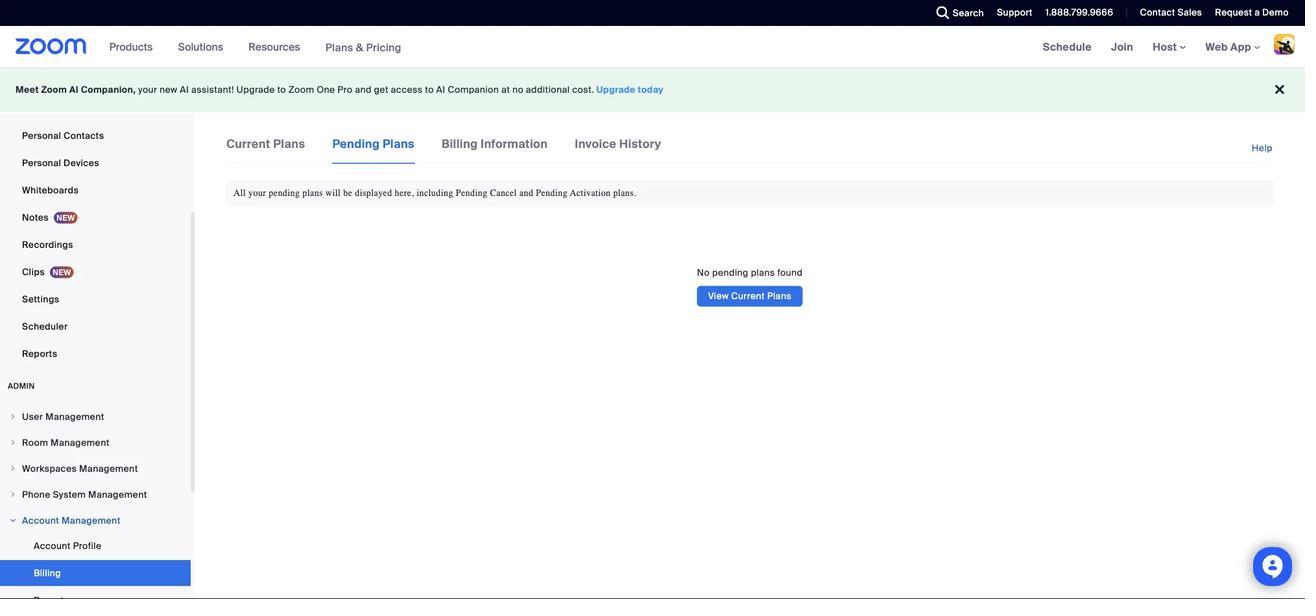 Task type: locate. For each thing, give the bounding box(es) containing it.
your inside meet zoom ai companion, footer
[[138, 84, 157, 96]]

0 horizontal spatial zoom
[[41, 84, 67, 96]]

request a demo link
[[1206, 0, 1306, 26], [1216, 6, 1290, 18]]

1 vertical spatial pending
[[713, 266, 749, 278]]

account inside menu item
[[22, 514, 59, 526]]

workspaces
[[22, 462, 77, 474]]

scheduler link
[[0, 313, 191, 339]]

no
[[697, 266, 710, 278]]

1 upgrade from the left
[[237, 84, 275, 96]]

0 horizontal spatial ai
[[69, 84, 79, 96]]

current down no pending plans found
[[732, 290, 765, 302]]

0 horizontal spatial upgrade
[[237, 84, 275, 96]]

right image inside 'room management' menu item
[[9, 439, 17, 447]]

0 vertical spatial current
[[227, 136, 271, 151]]

product information navigation
[[100, 26, 411, 68]]

pending
[[333, 136, 380, 151], [456, 188, 488, 198], [536, 188, 568, 198]]

0 vertical spatial your
[[138, 84, 157, 96]]

right image left user
[[9, 413, 17, 421]]

access
[[391, 84, 423, 96]]

reports
[[22, 348, 57, 360]]

to right access
[[425, 84, 434, 96]]

meetings navigation
[[1034, 26, 1306, 68]]

additional
[[526, 84, 570, 96]]

personal up whiteboards
[[22, 157, 61, 169]]

0 vertical spatial plans
[[303, 188, 323, 198]]

2 vertical spatial right image
[[9, 517, 17, 524]]

0 horizontal spatial plans
[[303, 188, 323, 198]]

account management menu item
[[0, 508, 191, 533]]

right image inside user management menu item
[[9, 413, 17, 421]]

room management
[[22, 436, 110, 448]]

1 zoom from the left
[[41, 84, 67, 96]]

settings
[[22, 293, 59, 305]]

2 right image from the top
[[9, 465, 17, 472]]

0 vertical spatial personal
[[22, 129, 61, 141]]

management up workspaces management
[[51, 436, 110, 448]]

current up all
[[227, 136, 271, 151]]

1 vertical spatial billing
[[34, 567, 61, 579]]

right image inside phone system management menu item
[[9, 491, 17, 498]]

pending up be
[[333, 136, 380, 151]]

account up account profile
[[22, 514, 59, 526]]

zoom
[[41, 84, 67, 96], [289, 84, 314, 96]]

1 horizontal spatial pending
[[713, 266, 749, 278]]

your right all
[[249, 188, 266, 198]]

pending
[[269, 188, 300, 198], [713, 266, 749, 278]]

1 horizontal spatial billing
[[442, 136, 478, 151]]

1.888.799.9666 button
[[1036, 0, 1117, 26], [1046, 6, 1114, 18]]

2 to from the left
[[425, 84, 434, 96]]

billing inside account management menu
[[34, 567, 61, 579]]

account
[[22, 514, 59, 526], [34, 540, 71, 552]]

profile picture image
[[1275, 34, 1295, 55]]

0 vertical spatial and
[[355, 84, 372, 96]]

demo
[[1263, 6, 1290, 18]]

phone down meet
[[22, 102, 50, 114]]

plans & pricing link
[[326, 40, 402, 54], [326, 40, 402, 54]]

upgrade
[[237, 84, 275, 96], [597, 84, 636, 96]]

and
[[355, 84, 372, 96], [520, 188, 534, 198]]

2 right image from the top
[[9, 491, 17, 498]]

management inside menu item
[[62, 514, 121, 526]]

a
[[1255, 6, 1261, 18]]

meet zoom ai companion, footer
[[0, 67, 1306, 112]]

0 horizontal spatial your
[[138, 84, 157, 96]]

devices
[[64, 157, 99, 169]]

and inside meet zoom ai companion, footer
[[355, 84, 372, 96]]

1 horizontal spatial ai
[[180, 84, 189, 96]]

here,
[[395, 188, 414, 198]]

2 horizontal spatial ai
[[437, 84, 446, 96]]

settings link
[[0, 286, 191, 312]]

current
[[227, 136, 271, 151], [732, 290, 765, 302]]

1 ai from the left
[[69, 84, 79, 96]]

contact sales link
[[1131, 0, 1206, 26], [1141, 6, 1203, 18]]

phone down workspaces
[[22, 488, 50, 500]]

management up room management
[[45, 410, 104, 423]]

0 vertical spatial right image
[[9, 413, 17, 421]]

1 vertical spatial and
[[520, 188, 534, 198]]

meet
[[16, 84, 39, 96]]

personal
[[22, 129, 61, 141], [22, 157, 61, 169]]

billing for billing
[[34, 567, 61, 579]]

web app button
[[1206, 40, 1261, 54]]

1 right image from the top
[[9, 439, 17, 447]]

plans
[[303, 188, 323, 198], [751, 266, 775, 278]]

products
[[109, 40, 153, 54]]

1 to from the left
[[277, 84, 286, 96]]

1 vertical spatial personal
[[22, 157, 61, 169]]

schedule
[[1043, 40, 1092, 54]]

clips link
[[0, 259, 191, 285]]

ai left companion
[[437, 84, 446, 96]]

right image
[[9, 439, 17, 447], [9, 465, 17, 472]]

ai left companion, on the left top
[[69, 84, 79, 96]]

1.888.799.9666
[[1046, 6, 1114, 18]]

admin menu menu
[[0, 404, 191, 599]]

ai right new
[[180, 84, 189, 96]]

1 horizontal spatial upgrade
[[597, 84, 636, 96]]

1 vertical spatial right image
[[9, 465, 17, 472]]

1 personal from the top
[[22, 129, 61, 141]]

2 phone from the top
[[22, 488, 50, 500]]

and inside main content main content
[[520, 188, 534, 198]]

billing information
[[442, 136, 548, 151]]

right image left the account management
[[9, 517, 17, 524]]

billing inside main content main content
[[442, 136, 478, 151]]

billing down account profile
[[34, 567, 61, 579]]

0 vertical spatial phone
[[22, 102, 50, 114]]

3 right image from the top
[[9, 517, 17, 524]]

0 horizontal spatial to
[[277, 84, 286, 96]]

displayed
[[355, 188, 392, 198]]

system
[[53, 488, 86, 500]]

management
[[45, 410, 104, 423], [51, 436, 110, 448], [79, 462, 138, 474], [88, 488, 147, 500], [62, 514, 121, 526]]

cancel
[[490, 188, 517, 198]]

your
[[138, 84, 157, 96], [249, 188, 266, 198]]

and left get
[[355, 84, 372, 96]]

plans up view current plans in the right of the page
[[751, 266, 775, 278]]

3 ai from the left
[[437, 84, 446, 96]]

account management menu
[[0, 533, 191, 599]]

pending up 'view'
[[713, 266, 749, 278]]

to down resources dropdown button
[[277, 84, 286, 96]]

right image left system
[[9, 491, 17, 498]]

admin
[[8, 381, 35, 391]]

search
[[953, 7, 985, 19]]

1 horizontal spatial and
[[520, 188, 534, 198]]

billing information link
[[441, 135, 549, 163]]

phone inside menu item
[[22, 488, 50, 500]]

phone
[[22, 102, 50, 114], [22, 488, 50, 500]]

account management
[[22, 514, 121, 526]]

right image inside account management menu item
[[9, 517, 17, 524]]

personal contacts
[[22, 129, 104, 141]]

phone link
[[0, 95, 191, 121]]

0 vertical spatial billing
[[442, 136, 478, 151]]

personal devices
[[22, 157, 99, 169]]

user
[[22, 410, 43, 423]]

0 vertical spatial right image
[[9, 439, 17, 447]]

1 horizontal spatial current
[[732, 290, 765, 302]]

zoom left one at the left top of page
[[289, 84, 314, 96]]

0 horizontal spatial and
[[355, 84, 372, 96]]

2 horizontal spatial pending
[[536, 188, 568, 198]]

personal up personal devices
[[22, 129, 61, 141]]

side navigation navigation
[[0, 0, 195, 599]]

zoom right meet
[[41, 84, 67, 96]]

pending left activation
[[536, 188, 568, 198]]

pending left cancel
[[456, 188, 488, 198]]

right image inside workspaces management menu item
[[9, 465, 17, 472]]

1 vertical spatial right image
[[9, 491, 17, 498]]

1 horizontal spatial to
[[425, 84, 434, 96]]

support link
[[988, 0, 1036, 26], [998, 6, 1033, 18]]

host
[[1153, 40, 1180, 54]]

2 ai from the left
[[180, 84, 189, 96]]

no pending plans found
[[697, 266, 803, 278]]

your left new
[[138, 84, 157, 96]]

1 vertical spatial account
[[34, 540, 71, 552]]

banner
[[0, 26, 1306, 68]]

1 vertical spatial current
[[732, 290, 765, 302]]

0 vertical spatial account
[[22, 514, 59, 526]]

1 vertical spatial phone
[[22, 488, 50, 500]]

1 horizontal spatial zoom
[[289, 84, 314, 96]]

management down workspaces management menu item
[[88, 488, 147, 500]]

activation
[[570, 188, 611, 198]]

right image
[[9, 413, 17, 421], [9, 491, 17, 498], [9, 517, 17, 524]]

right image left workspaces
[[9, 465, 17, 472]]

1 horizontal spatial plans
[[751, 266, 775, 278]]

2 personal from the top
[[22, 157, 61, 169]]

billing left information
[[442, 136, 478, 151]]

sales
[[1178, 6, 1203, 18]]

information
[[481, 136, 548, 151]]

1 horizontal spatial your
[[249, 188, 266, 198]]

zoom logo image
[[16, 38, 87, 55]]

1.888.799.9666 button up schedule
[[1036, 0, 1117, 26]]

join
[[1112, 40, 1134, 54]]

workspaces management menu item
[[0, 456, 191, 481]]

recordings link
[[0, 232, 191, 258]]

support
[[998, 6, 1033, 18]]

management down 'room management' menu item
[[79, 462, 138, 474]]

phone for phone
[[22, 102, 50, 114]]

account for account management
[[22, 514, 59, 526]]

right image left room at the bottom left of the page
[[9, 439, 17, 447]]

view current plans
[[709, 290, 792, 302]]

upgrade down product information navigation
[[237, 84, 275, 96]]

including
[[417, 188, 454, 198]]

plans left will
[[303, 188, 323, 198]]

pending right all
[[269, 188, 300, 198]]

1 phone from the top
[[22, 102, 50, 114]]

upgrade right the cost.
[[597, 84, 636, 96]]

account inside menu
[[34, 540, 71, 552]]

schedule link
[[1034, 26, 1102, 67]]

0 vertical spatial pending
[[269, 188, 300, 198]]

personal contacts link
[[0, 123, 191, 149]]

and right cancel
[[520, 188, 534, 198]]

account down the account management
[[34, 540, 71, 552]]

management up profile
[[62, 514, 121, 526]]

1 vertical spatial your
[[249, 188, 266, 198]]

phone system management
[[22, 488, 147, 500]]

1 right image from the top
[[9, 413, 17, 421]]

right image for user
[[9, 413, 17, 421]]

pro
[[338, 84, 353, 96]]

0 horizontal spatial billing
[[34, 567, 61, 579]]

phone inside "personal menu" 'menu'
[[22, 102, 50, 114]]

all your pending plans will be displayed here, including pending cancel and pending activation plans.
[[234, 188, 637, 198]]

billing
[[442, 136, 478, 151], [34, 567, 61, 579]]

0 horizontal spatial current
[[227, 136, 271, 151]]



Task type: describe. For each thing, give the bounding box(es) containing it.
cost.
[[573, 84, 594, 96]]

user management menu item
[[0, 404, 191, 429]]

be
[[343, 188, 353, 198]]

current plans
[[227, 136, 305, 151]]

invoice
[[575, 136, 617, 151]]

invoice history link
[[575, 135, 662, 163]]

2 zoom from the left
[[289, 84, 314, 96]]

get
[[374, 84, 389, 96]]

meet zoom ai companion, your new ai assistant! upgrade to zoom one pro and get access to ai companion at no additional cost. upgrade today
[[16, 84, 664, 96]]

notes
[[22, 211, 49, 223]]

view current plans link
[[698, 286, 803, 307]]

current plans link
[[226, 135, 306, 163]]

your inside main content main content
[[249, 188, 266, 198]]

app
[[1231, 40, 1252, 54]]

right image for room management
[[9, 439, 17, 447]]

assistant!
[[191, 84, 234, 96]]

contact sales
[[1141, 6, 1203, 18]]

companion,
[[81, 84, 136, 96]]

whiteboards link
[[0, 177, 191, 203]]

invoice history
[[575, 136, 662, 151]]

right image for workspaces management
[[9, 465, 17, 472]]

today
[[638, 84, 664, 96]]

1.888.799.9666 button up schedule "link"
[[1046, 6, 1114, 18]]

new
[[160, 84, 178, 96]]

resources
[[249, 40, 300, 54]]

personal for personal contacts
[[22, 129, 61, 141]]

workspaces management
[[22, 462, 138, 474]]

request a demo
[[1216, 6, 1290, 18]]

billing link
[[0, 560, 191, 586]]

web
[[1206, 40, 1229, 54]]

&
[[356, 40, 364, 54]]

companion
[[448, 84, 499, 96]]

found
[[778, 266, 803, 278]]

at
[[502, 84, 510, 96]]

0 horizontal spatial pending
[[333, 136, 380, 151]]

management for account management
[[62, 514, 121, 526]]

solutions button
[[178, 26, 229, 67]]

upgrade today link
[[597, 84, 664, 96]]

pending plans
[[333, 136, 415, 151]]

management for room management
[[51, 436, 110, 448]]

management inside menu item
[[88, 488, 147, 500]]

plans & pricing
[[326, 40, 402, 54]]

help link
[[1252, 135, 1275, 162]]

host button
[[1153, 40, 1187, 54]]

profile
[[73, 540, 102, 552]]

plans.
[[614, 188, 637, 198]]

user management
[[22, 410, 104, 423]]

scheduler
[[22, 320, 68, 332]]

personal for personal devices
[[22, 157, 61, 169]]

resources button
[[249, 26, 306, 67]]

1 horizontal spatial pending
[[456, 188, 488, 198]]

notes link
[[0, 204, 191, 230]]

help
[[1252, 142, 1273, 154]]

room
[[22, 436, 48, 448]]

contacts
[[64, 129, 104, 141]]

contact
[[1141, 6, 1176, 18]]

plans inside product information navigation
[[326, 40, 353, 54]]

room management menu item
[[0, 430, 191, 455]]

management for workspaces management
[[79, 462, 138, 474]]

2 upgrade from the left
[[597, 84, 636, 96]]

whiteboards
[[22, 184, 79, 196]]

view
[[709, 290, 729, 302]]

management for user management
[[45, 410, 104, 423]]

personal devices link
[[0, 150, 191, 176]]

no
[[513, 84, 524, 96]]

reports link
[[0, 341, 191, 367]]

products button
[[109, 26, 159, 67]]

right image for account
[[9, 517, 17, 524]]

main content main content
[[195, 114, 1306, 599]]

join link
[[1102, 26, 1144, 67]]

account for account profile
[[34, 540, 71, 552]]

request
[[1216, 6, 1253, 18]]

billing for billing information
[[442, 136, 478, 151]]

will
[[326, 188, 341, 198]]

phone system management menu item
[[0, 482, 191, 507]]

right image for phone
[[9, 491, 17, 498]]

pending plans link
[[332, 135, 415, 164]]

solutions
[[178, 40, 223, 54]]

all
[[234, 188, 246, 198]]

web app
[[1206, 40, 1252, 54]]

recordings
[[22, 239, 73, 251]]

history
[[620, 136, 662, 151]]

0 horizontal spatial pending
[[269, 188, 300, 198]]

banner containing products
[[0, 26, 1306, 68]]

phone for phone system management
[[22, 488, 50, 500]]

personal menu menu
[[0, 0, 191, 368]]

1 vertical spatial plans
[[751, 266, 775, 278]]

account profile link
[[0, 533, 191, 559]]

account profile
[[34, 540, 102, 552]]

one
[[317, 84, 335, 96]]

pricing
[[366, 40, 402, 54]]



Task type: vqa. For each thing, say whether or not it's contained in the screenshot.
Connector
no



